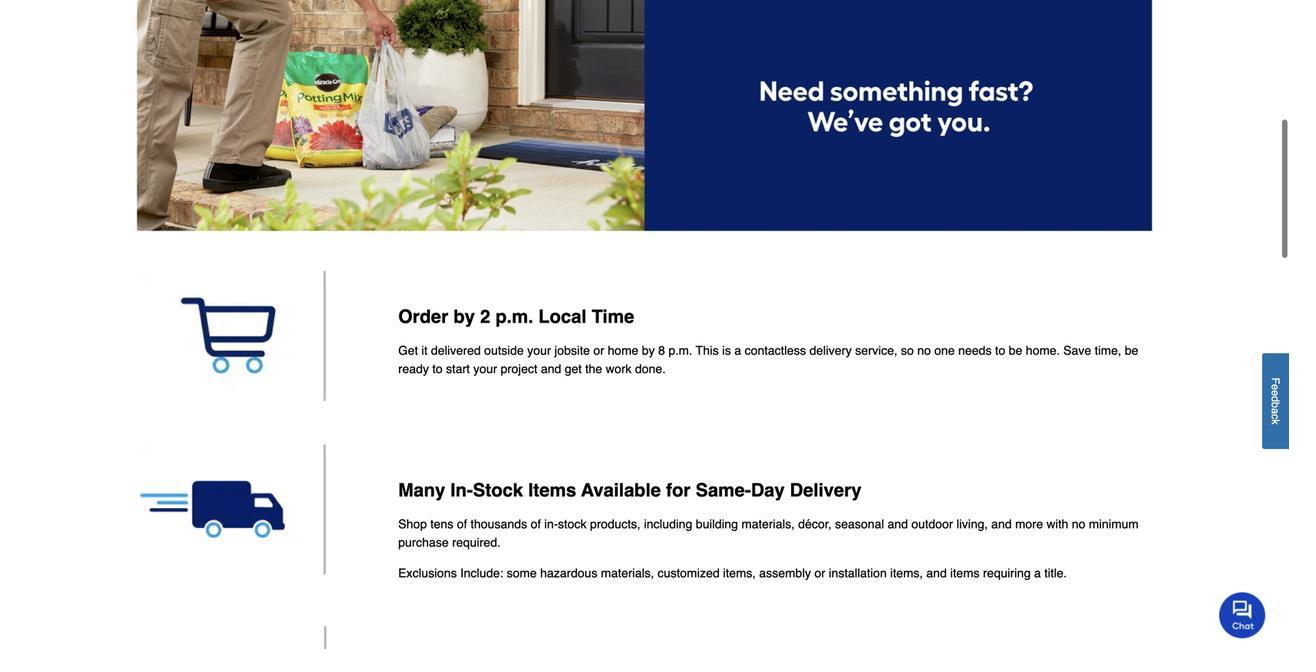 Task type: describe. For each thing, give the bounding box(es) containing it.
2 of from the left
[[531, 518, 541, 532]]

start
[[446, 362, 470, 376]]

in-
[[450, 480, 473, 501]]

order
[[398, 307, 448, 328]]

one
[[934, 344, 955, 358]]

1 horizontal spatial a
[[1034, 567, 1041, 581]]

f e e d b a c k button
[[1262, 354, 1289, 450]]

requiring
[[983, 567, 1031, 581]]

available
[[581, 480, 661, 501]]

thousands
[[471, 518, 527, 532]]

include:
[[460, 567, 503, 581]]

or inside get it delivered outside your jobsite or home by 8 p.m. this is a contactless delivery service, so no one needs to be home. save time, be ready to start your project and get the work done.
[[593, 344, 604, 358]]

an illustration of a dark blue shopping cart with light blue wheels. image
[[140, 271, 374, 402]]

an illustration of a dark blue delivery truck with light blue wheels and a dollar sign icon. image
[[140, 626, 374, 650]]

including
[[644, 518, 692, 532]]

service,
[[855, 344, 898, 358]]

and left items
[[926, 567, 947, 581]]

delivery
[[810, 344, 852, 358]]

outdoor
[[912, 518, 953, 532]]

ready
[[398, 362, 429, 376]]

is
[[722, 344, 731, 358]]

exclusions
[[398, 567, 457, 581]]

the
[[585, 362, 602, 376]]

installation
[[829, 567, 887, 581]]

save
[[1063, 344, 1091, 358]]

many
[[398, 480, 445, 501]]

work
[[606, 362, 632, 376]]

k
[[1270, 420, 1282, 425]]

by inside get it delivered outside your jobsite or home by 8 p.m. this is a contactless delivery service, so no one needs to be home. save time, be ready to start your project and get the work done.
[[642, 344, 655, 358]]

and left 'more'
[[991, 518, 1012, 532]]

contactless
[[745, 344, 806, 358]]

get it delivered outside your jobsite or home by 8 p.m. this is a contactless delivery service, so no one needs to be home. save time, be ready to start your project and get the work done.
[[398, 344, 1139, 376]]

exclusions include: some hazardous materials, customized items, assembly or installation items, and items requiring a title.
[[398, 567, 1067, 581]]

time
[[592, 307, 634, 328]]

1 e from the top
[[1270, 385, 1282, 391]]

0 vertical spatial p.m.
[[496, 307, 533, 328]]

delivery
[[790, 480, 862, 501]]

0 horizontal spatial your
[[473, 362, 497, 376]]

f
[[1270, 378, 1282, 385]]

done.
[[635, 362, 666, 376]]

time,
[[1095, 344, 1121, 358]]

home.
[[1026, 344, 1060, 358]]

1 items, from the left
[[723, 567, 756, 581]]

with
[[1047, 518, 1069, 532]]

2
[[480, 307, 490, 328]]

an illustration of a dark blue delivery truck with light blue wheels and streaks indicating motion. image
[[140, 445, 374, 576]]

no inside shop tens of thousands of in-stock products, including building materials, décor, seasonal and outdoor living, and more with no minimum purchase required.
[[1072, 518, 1086, 532]]

2 be from the left
[[1125, 344, 1139, 358]]

1 of from the left
[[457, 518, 467, 532]]

2 e from the top
[[1270, 391, 1282, 397]]

order by 2 p.m. local time
[[398, 307, 634, 328]]

no inside get it delivered outside your jobsite or home by 8 p.m. this is a contactless delivery service, so no one needs to be home. save time, be ready to start your project and get the work done.
[[917, 344, 931, 358]]

a inside get it delivered outside your jobsite or home by 8 p.m. this is a contactless delivery service, so no one needs to be home. save time, be ready to start your project and get the work done.
[[734, 344, 741, 358]]

materials, inside shop tens of thousands of in-stock products, including building materials, décor, seasonal and outdoor living, and more with no minimum purchase required.
[[742, 518, 795, 532]]

a inside button
[[1270, 409, 1282, 415]]

living,
[[957, 518, 988, 532]]



Task type: vqa. For each thing, say whether or not it's contained in the screenshot.
the rightmost items,
yes



Task type: locate. For each thing, give the bounding box(es) containing it.
this
[[696, 344, 719, 358]]

b
[[1270, 403, 1282, 409]]

no right so
[[917, 344, 931, 358]]

purchase
[[398, 536, 449, 550]]

0 horizontal spatial by
[[454, 307, 475, 328]]

no
[[917, 344, 931, 358], [1072, 518, 1086, 532]]

1 horizontal spatial be
[[1125, 344, 1139, 358]]

needs
[[958, 344, 992, 358]]

by left '8'
[[642, 344, 655, 358]]

of
[[457, 518, 467, 532], [531, 518, 541, 532]]

local
[[538, 307, 587, 328]]

a up k
[[1270, 409, 1282, 415]]

0 horizontal spatial or
[[593, 344, 604, 358]]

0 vertical spatial by
[[454, 307, 475, 328]]

required.
[[452, 536, 501, 550]]

stock
[[473, 480, 523, 501]]

e up d
[[1270, 385, 1282, 391]]

assembly
[[759, 567, 811, 581]]

a right is
[[734, 344, 741, 358]]

0 vertical spatial your
[[527, 344, 551, 358]]

2 horizontal spatial a
[[1270, 409, 1282, 415]]

c
[[1270, 415, 1282, 420]]

more
[[1015, 518, 1043, 532]]

p.m. inside get it delivered outside your jobsite or home by 8 p.m. this is a contactless delivery service, so no one needs to be home. save time, be ready to start your project and get the work done.
[[669, 344, 692, 358]]

1 horizontal spatial of
[[531, 518, 541, 532]]

1 horizontal spatial items,
[[890, 567, 923, 581]]

to right needs
[[995, 344, 1005, 358]]

by left 2
[[454, 307, 475, 328]]

materials,
[[742, 518, 795, 532], [601, 567, 654, 581]]

be right time,
[[1125, 344, 1139, 358]]

0 vertical spatial or
[[593, 344, 604, 358]]

of right tens
[[457, 518, 467, 532]]

p.m. right '8'
[[669, 344, 692, 358]]

chat invite button image
[[1219, 592, 1266, 639]]

in-
[[544, 518, 558, 532]]

1 vertical spatial materials,
[[601, 567, 654, 581]]

jobsite
[[555, 344, 590, 358]]

0 vertical spatial to
[[995, 344, 1005, 358]]

0 horizontal spatial items,
[[723, 567, 756, 581]]

materials, down day
[[742, 518, 795, 532]]

1 be from the left
[[1009, 344, 1023, 358]]

need something fast? we've got you. image
[[137, 0, 1153, 231]]

your up project
[[527, 344, 551, 358]]

tens
[[430, 518, 454, 532]]

by
[[454, 307, 475, 328], [642, 344, 655, 358]]

to
[[995, 344, 1005, 358], [432, 362, 443, 376]]

or up the
[[593, 344, 604, 358]]

no right with
[[1072, 518, 1086, 532]]

materials, down products, on the left bottom
[[601, 567, 654, 581]]

be
[[1009, 344, 1023, 358], [1125, 344, 1139, 358]]

1 horizontal spatial materials,
[[742, 518, 795, 532]]

many in-stock items available for same-day delivery
[[398, 480, 862, 501]]

0 horizontal spatial p.m.
[[496, 307, 533, 328]]

seasonal
[[835, 518, 884, 532]]

your down the outside
[[473, 362, 497, 376]]

to left start
[[432, 362, 443, 376]]

items
[[528, 480, 576, 501]]

project
[[501, 362, 537, 376]]

and left outdoor
[[888, 518, 908, 532]]

customized
[[658, 567, 720, 581]]

same-
[[696, 480, 751, 501]]

1 vertical spatial or
[[815, 567, 825, 581]]

1 vertical spatial to
[[432, 362, 443, 376]]

1 horizontal spatial no
[[1072, 518, 1086, 532]]

items,
[[723, 567, 756, 581], [890, 567, 923, 581]]

building
[[696, 518, 738, 532]]

or
[[593, 344, 604, 358], [815, 567, 825, 581]]

0 horizontal spatial no
[[917, 344, 931, 358]]

shop tens of thousands of in-stock products, including building materials, décor, seasonal and outdoor living, and more with no minimum purchase required.
[[398, 518, 1139, 550]]

a left title.
[[1034, 567, 1041, 581]]

outside
[[484, 344, 524, 358]]

1 horizontal spatial p.m.
[[669, 344, 692, 358]]

1 vertical spatial no
[[1072, 518, 1086, 532]]

1 horizontal spatial your
[[527, 344, 551, 358]]

0 horizontal spatial be
[[1009, 344, 1023, 358]]

d
[[1270, 397, 1282, 403]]

and left get
[[541, 362, 561, 376]]

f e e d b a c k
[[1270, 378, 1282, 425]]

1 vertical spatial p.m.
[[669, 344, 692, 358]]

p.m. right 2
[[496, 307, 533, 328]]

1 horizontal spatial or
[[815, 567, 825, 581]]

it
[[421, 344, 428, 358]]

0 vertical spatial a
[[734, 344, 741, 358]]

p.m.
[[496, 307, 533, 328], [669, 344, 692, 358]]

or right the assembly
[[815, 567, 825, 581]]

1 vertical spatial by
[[642, 344, 655, 358]]

so
[[901, 344, 914, 358]]

1 vertical spatial a
[[1270, 409, 1282, 415]]

some
[[507, 567, 537, 581]]

e up b
[[1270, 391, 1282, 397]]

be left home.
[[1009, 344, 1023, 358]]

title.
[[1045, 567, 1067, 581]]

your
[[527, 344, 551, 358], [473, 362, 497, 376]]

hazardous
[[540, 567, 598, 581]]

0 horizontal spatial to
[[432, 362, 443, 376]]

for
[[666, 480, 691, 501]]

shop
[[398, 518, 427, 532]]

1 horizontal spatial by
[[642, 344, 655, 358]]

home
[[608, 344, 639, 358]]

0 horizontal spatial materials,
[[601, 567, 654, 581]]

and
[[541, 362, 561, 376], [888, 518, 908, 532], [991, 518, 1012, 532], [926, 567, 947, 581]]

1 horizontal spatial to
[[995, 344, 1005, 358]]

minimum
[[1089, 518, 1139, 532]]

day
[[751, 480, 785, 501]]

0 horizontal spatial of
[[457, 518, 467, 532]]

delivered
[[431, 344, 481, 358]]

and inside get it delivered outside your jobsite or home by 8 p.m. this is a contactless delivery service, so no one needs to be home. save time, be ready to start your project and get the work done.
[[541, 362, 561, 376]]

0 horizontal spatial a
[[734, 344, 741, 358]]

décor,
[[798, 518, 832, 532]]

products,
[[590, 518, 641, 532]]

items
[[950, 567, 980, 581]]

8
[[658, 344, 665, 358]]

2 vertical spatial a
[[1034, 567, 1041, 581]]

0 vertical spatial no
[[917, 344, 931, 358]]

of left in-
[[531, 518, 541, 532]]

get
[[398, 344, 418, 358]]

items, left the assembly
[[723, 567, 756, 581]]

e
[[1270, 385, 1282, 391], [1270, 391, 1282, 397]]

items, right installation
[[890, 567, 923, 581]]

2 items, from the left
[[890, 567, 923, 581]]

1 vertical spatial your
[[473, 362, 497, 376]]

get
[[565, 362, 582, 376]]

0 vertical spatial materials,
[[742, 518, 795, 532]]

stock
[[558, 518, 587, 532]]

a
[[734, 344, 741, 358], [1270, 409, 1282, 415], [1034, 567, 1041, 581]]



